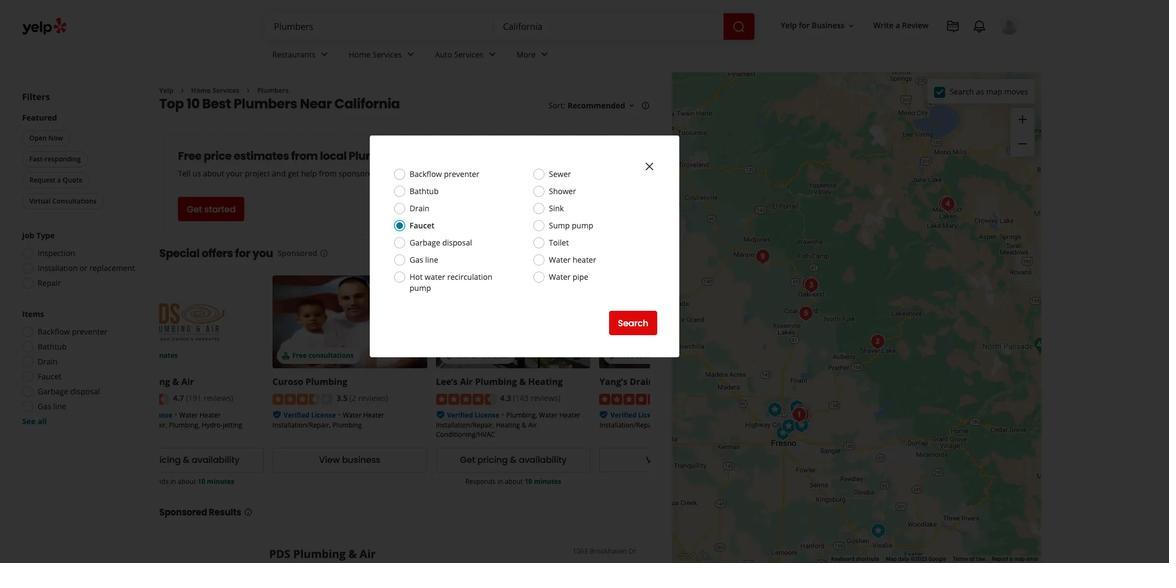 Task type: locate. For each thing, give the bounding box(es) containing it.
2 heater from the left
[[363, 410, 384, 420]]

16 chevron down v2 image
[[847, 21, 856, 30]]

0 vertical spatial option group
[[19, 230, 137, 292]]

hot
[[410, 272, 423, 282]]

3 verified license from the left
[[447, 410, 500, 420]]

free estimates up yang's drain and plumbing
[[620, 351, 669, 360]]

for left business
[[799, 20, 810, 31]]

0 horizontal spatial garbage
[[38, 386, 68, 397]]

1 horizontal spatial home services
[[349, 49, 402, 60]]

verified
[[120, 410, 146, 420], [284, 410, 310, 420], [447, 410, 473, 420], [611, 410, 637, 420]]

license down 3.5 star rating image
[[311, 410, 336, 420]]

&
[[172, 376, 179, 388], [520, 376, 526, 388], [522, 420, 527, 430], [183, 454, 190, 466], [510, 454, 517, 466], [349, 546, 357, 561]]

central valley sewer image
[[764, 399, 787, 421]]

2 horizontal spatial about
[[505, 477, 523, 486]]

1 horizontal spatial a
[[896, 20, 901, 31]]

terms of use link
[[953, 556, 986, 562]]

yelp for yelp for business
[[781, 20, 797, 31]]

search as map moves
[[950, 86, 1029, 97]]

2 license from the left
[[311, 410, 336, 420]]

24 chevron down v2 image for more
[[538, 48, 552, 61]]

responds in about 10 minutes for air
[[138, 477, 234, 486]]

24 chevron down v2 image inside home services "link"
[[404, 48, 418, 61]]

2 in from the left
[[498, 477, 503, 486]]

0 vertical spatial line
[[426, 254, 439, 265]]

1 horizontal spatial get pricing & availability button
[[436, 448, 591, 472]]

0 horizontal spatial 16 verified v2 image
[[436, 410, 445, 419]]

plumbing inside water heater installation/repair, plumbing
[[333, 420, 362, 430]]

1 vertical spatial gas line
[[38, 401, 66, 412]]

about inside free price estimates from local plumbers tell us about your project and get help from sponsored businesses.
[[203, 168, 224, 179]]

4.7 (191 reviews)
[[173, 393, 233, 403]]

yang's drain and plumbing link
[[600, 376, 718, 388]]

get pricing & availability button down water heater installation/repair, plumbing, hydro-jetting at the left of page
[[109, 448, 264, 472]]

heater up hydro-
[[200, 410, 221, 420]]

0 horizontal spatial about
[[178, 477, 196, 486]]

reviews) right (191
[[204, 393, 233, 403]]

0 horizontal spatial responds in about 10 minutes
[[138, 477, 234, 486]]

1 vertical spatial line
[[53, 401, 66, 412]]

sponsored results
[[159, 506, 241, 519]]

4 verified from the left
[[611, 410, 637, 420]]

virtual consultations
[[29, 196, 97, 206]]

1 horizontal spatial get pricing & availability
[[460, 454, 567, 466]]

1 vertical spatial from
[[319, 168, 337, 179]]

4 verified license from the left
[[611, 410, 663, 420]]

job
[[22, 230, 34, 241]]

about for pds plumbing & air
[[178, 477, 196, 486]]

minutes
[[207, 477, 234, 486], [534, 477, 562, 486]]

garbage disposal
[[410, 237, 472, 248], [38, 386, 100, 397]]

gas line inside option group
[[38, 401, 66, 412]]

3 installation/repair, from the left
[[436, 420, 495, 430]]

auto
[[435, 49, 452, 60]]

curoso plumbing image
[[790, 401, 812, 423]]

plumbers right best at the top of page
[[234, 95, 298, 113]]

16 verified v2 image for yang's drain and plumbing
[[600, 410, 609, 419]]

gas line up the hot
[[410, 254, 439, 265]]

gas up the hot
[[410, 254, 424, 265]]

line
[[426, 254, 439, 265], [53, 401, 66, 412]]

verified license button down 4.3 star rating image
[[447, 409, 500, 420]]

faucet inside "search" dialog
[[410, 220, 435, 231]]

license for curoso plumbing
[[311, 410, 336, 420]]

0 vertical spatial drain
[[410, 203, 430, 214]]

heating
[[529, 376, 563, 388], [496, 420, 520, 430]]

verified for curoso plumbing
[[284, 410, 310, 420]]

0 vertical spatial pump
[[572, 220, 594, 231]]

search dialog
[[0, 0, 1170, 563]]

heater down 3.5 (2 reviews)
[[363, 410, 384, 420]]

curoso plumbing link
[[273, 376, 348, 388]]

services up the california
[[373, 49, 402, 60]]

auto services
[[435, 49, 484, 60]]

estimates up 4.7
[[145, 351, 178, 360]]

search for search as map moves
[[950, 86, 975, 97]]

get down water heater installation/repair, plumbing, hydro-jetting at the left of page
[[133, 454, 148, 466]]

24 chevron down v2 image right more
[[538, 48, 552, 61]]

yelp
[[781, 20, 797, 31], [159, 86, 174, 95]]

lee's air plumbing & heating
[[436, 376, 563, 388]]

1 get pricing & availability button from the left
[[109, 448, 264, 472]]

4 license from the left
[[639, 410, 663, 420]]

drain inside "search" dialog
[[410, 203, 430, 214]]

None search field
[[265, 13, 757, 40]]

gas line inside "search" dialog
[[410, 254, 439, 265]]

license for lee's air plumbing & heating
[[475, 410, 500, 420]]

get pricing & availability button for &
[[436, 448, 591, 472]]

2 minutes from the left
[[534, 477, 562, 486]]

bathtub inside option group
[[38, 341, 67, 352]]

pump right 'sump'
[[572, 220, 594, 231]]

started
[[204, 203, 236, 216]]

higerd plumbing image
[[939, 194, 961, 217]]

for left you
[[235, 246, 250, 261]]

featured
[[22, 112, 57, 123]]

for for yelp
[[799, 20, 810, 31]]

bathtub down items
[[38, 341, 67, 352]]

verified license button for yang's
[[611, 409, 663, 420]]

installation or replacement
[[38, 263, 135, 273]]

0 horizontal spatial view business link
[[273, 448, 427, 472]]

installation/repair, down 4.7 star rating 'image'
[[109, 420, 167, 430]]

heater inside plumbing, water heater installation/repair, heating & air conditioning/hvac
[[560, 410, 581, 420]]

2 horizontal spatial services
[[454, 49, 484, 60]]

gas up "all"
[[38, 401, 51, 412]]

verified license button for lee's
[[447, 409, 500, 420]]

free
[[178, 148, 202, 164], [129, 351, 143, 360], [293, 351, 307, 360], [620, 351, 634, 360]]

1 view business from the left
[[319, 454, 381, 466]]

1 horizontal spatial map
[[1015, 556, 1026, 562]]

pds plumbing & air for the bottommost pds plumbing & air link
[[269, 546, 376, 561]]

3 verified from the left
[[447, 410, 473, 420]]

0 vertical spatial backflow
[[410, 169, 442, 179]]

2 get pricing & availability from the left
[[460, 454, 567, 466]]

4 verified license button from the left
[[611, 409, 663, 420]]

water inside water heater installation/repair, plumbing, hydro-jetting
[[179, 410, 198, 420]]

0 vertical spatial disposal
[[443, 237, 472, 248]]

1 in from the left
[[170, 477, 176, 486]]

0 horizontal spatial minutes
[[207, 477, 234, 486]]

1 horizontal spatial home
[[349, 49, 371, 60]]

1 horizontal spatial heating
[[529, 376, 563, 388]]

$50
[[481, 351, 492, 360]]

faucet up "all"
[[38, 371, 61, 382]]

1 vertical spatial disposal
[[70, 386, 100, 397]]

1 pricing from the left
[[150, 454, 181, 466]]

backflow
[[410, 169, 442, 179], [38, 326, 70, 337]]

view business for drain
[[646, 454, 708, 466]]

1 installation/repair, from the left
[[109, 420, 167, 430]]

plumbing, down the yang's drain and plumbing link at the right bottom of page
[[670, 410, 701, 420]]

a for request
[[57, 175, 61, 185]]

pump
[[572, 220, 594, 231], [410, 283, 431, 293]]

map
[[987, 86, 1003, 97], [1015, 556, 1026, 562]]

1 view from the left
[[319, 454, 340, 466]]

1 horizontal spatial in
[[498, 477, 503, 486]]

view business down water heater installation/repair, plumbing
[[319, 454, 381, 466]]

1 vertical spatial home services
[[191, 86, 240, 95]]

verified up the installation/repair
[[611, 410, 637, 420]]

free consultations link
[[273, 276, 427, 369]]

gas inside "search" dialog
[[410, 254, 424, 265]]

get pricing & availability down plumbing, water heater installation/repair, heating & air conditioning/hvac
[[460, 454, 567, 466]]

featured group
[[20, 112, 137, 212]]

garbage up the hot
[[410, 237, 441, 248]]

error
[[1027, 556, 1039, 562]]

type
[[36, 230, 55, 241]]

2 24 chevron down v2 image from the left
[[404, 48, 418, 61]]

bathtub down businesses.
[[410, 186, 439, 196]]

installation
[[38, 263, 78, 273]]

1 horizontal spatial bathtub
[[410, 186, 439, 196]]

services inside "link"
[[373, 49, 402, 60]]

plumbers right 16 chevron right v2 image
[[257, 86, 289, 95]]

1 vertical spatial home
[[191, 86, 211, 95]]

plumbers link
[[257, 86, 289, 95]]

availability down plumbing, water heater installation/repair, heating & air conditioning/hvac
[[519, 454, 567, 466]]

1 horizontal spatial pds
[[269, 546, 291, 561]]

1 horizontal spatial garbage disposal
[[410, 237, 472, 248]]

0 horizontal spatial gas line
[[38, 401, 66, 412]]

a left quote
[[57, 175, 61, 185]]

water
[[425, 272, 446, 282]]

lee's air plumbing & heating image
[[787, 396, 809, 418]]

3 heater from the left
[[560, 410, 581, 420]]

0 vertical spatial yelp
[[781, 20, 797, 31]]

2 verified license button from the left
[[284, 409, 336, 420]]

line inside option group
[[53, 401, 66, 412]]

10 for lee's air plumbing & heating
[[525, 477, 533, 486]]

1 vertical spatial sponsored
[[159, 506, 207, 519]]

from down local
[[319, 168, 337, 179]]

yang's drain and plumbing image
[[778, 415, 800, 437]]

services left 24 chevron down v2 icon
[[454, 49, 484, 60]]

1 vertical spatial drain
[[38, 356, 57, 367]]

0 vertical spatial map
[[987, 86, 1003, 97]]

yelp for business
[[781, 20, 845, 31]]

heating up 4.3 (143 reviews)
[[529, 376, 563, 388]]

pricing down water heater installation/repair, plumbing, hydro-jetting at the left of page
[[150, 454, 181, 466]]

plumbing, down (143
[[507, 410, 538, 420]]

sort:
[[549, 100, 566, 111]]

0 vertical spatial search
[[950, 86, 975, 97]]

about for lee's air plumbing & heating
[[505, 477, 523, 486]]

0 vertical spatial faucet
[[410, 220, 435, 231]]

installation/repair, inside water heater installation/repair, plumbing, hydro-jetting
[[109, 420, 167, 430]]

home services up the california
[[349, 49, 402, 60]]

items
[[22, 309, 44, 319]]

water
[[549, 254, 571, 265], [549, 272, 571, 282], [179, 410, 198, 420], [343, 410, 362, 420], [539, 410, 558, 420], [703, 410, 722, 420]]

1 vertical spatial garbage disposal
[[38, 386, 100, 397]]

license for yang's drain and plumbing
[[639, 410, 663, 420]]

1063 brookhaven dr
[[573, 546, 637, 556]]

1 availability from the left
[[192, 454, 240, 466]]

2 option group from the top
[[19, 309, 137, 427]]

google
[[929, 556, 947, 562]]

1 vertical spatial bathtub
[[38, 341, 67, 352]]

sponsored left results
[[159, 506, 207, 519]]

verified down 4.3 star rating image
[[447, 410, 473, 420]]

0 horizontal spatial map
[[987, 86, 1003, 97]]

0 horizontal spatial get pricing & availability button
[[109, 448, 264, 472]]

1 horizontal spatial responds
[[466, 477, 496, 486]]

license up the installation/repair
[[639, 410, 663, 420]]

1 16 verified v2 image from the left
[[436, 410, 445, 419]]

2 16 verified v2 image from the left
[[600, 410, 609, 419]]

search inside button
[[618, 317, 649, 329]]

plumbers inside free price estimates from local plumbers tell us about your project and get help from sponsored businesses.
[[349, 148, 402, 164]]

0 horizontal spatial pds
[[109, 376, 126, 388]]

verified down 3.5 star rating image
[[284, 410, 310, 420]]

2 verified license from the left
[[284, 410, 336, 420]]

get started button
[[178, 197, 245, 221]]

2 horizontal spatial drain
[[630, 376, 655, 388]]

1 horizontal spatial pds plumbing & air
[[269, 546, 376, 561]]

virtual consultations button
[[22, 193, 104, 210]]

in
[[170, 477, 176, 486], [498, 477, 503, 486]]

verified license down 3.5 star rating image
[[284, 410, 336, 420]]

0 horizontal spatial business
[[342, 454, 381, 466]]

sponsored
[[278, 248, 318, 259], [159, 506, 207, 519]]

0 horizontal spatial for
[[235, 246, 250, 261]]

services for the topmost home services "link"
[[373, 49, 402, 60]]

hot water recirculation pump
[[410, 272, 493, 293]]

map left error
[[1015, 556, 1026, 562]]

services
[[373, 49, 402, 60], [454, 49, 484, 60], [213, 86, 240, 95]]

0 horizontal spatial view business
[[319, 454, 381, 466]]

24 chevron down v2 image inside the 'more' link
[[538, 48, 552, 61]]

heater inside plumbing, water heater installation/repair
[[723, 410, 744, 420]]

1 vertical spatial preventer
[[72, 326, 107, 337]]

option group
[[19, 230, 137, 292], [19, 309, 137, 427]]

1 horizontal spatial minutes
[[534, 477, 562, 486]]

california
[[335, 95, 400, 113]]

drain down businesses.
[[410, 203, 430, 214]]

plumbing, water heater installation/repair, heating & air conditioning/hvac
[[436, 410, 581, 439]]

get pricing & availability button
[[109, 448, 264, 472], [436, 448, 591, 472]]

1 vertical spatial yelp
[[159, 86, 174, 95]]

pricing for &
[[150, 454, 181, 466]]

2 view business link from the left
[[600, 448, 755, 472]]

heater down 4.3 (143 reviews)
[[560, 410, 581, 420]]

home services link up the california
[[340, 40, 426, 72]]

1 horizontal spatial backflow
[[410, 169, 442, 179]]

2 horizontal spatial get
[[460, 454, 476, 466]]

heating down 4.3
[[496, 420, 520, 430]]

2 responds from the left
[[466, 477, 496, 486]]

2 free estimates link from the left
[[600, 276, 755, 369]]

heater left central valley sewer image
[[723, 410, 744, 420]]

24 chevron down v2 image
[[318, 48, 331, 61], [404, 48, 418, 61], [538, 48, 552, 61]]

10
[[187, 95, 200, 113], [198, 477, 205, 486], [525, 477, 533, 486]]

results
[[209, 506, 241, 519]]

1 horizontal spatial reviews)
[[358, 393, 388, 403]]

sponsored for sponsored results
[[159, 506, 207, 519]]

1 vertical spatial gas
[[38, 401, 51, 412]]

a
[[896, 20, 901, 31], [57, 175, 61, 185], [1010, 556, 1013, 562]]

1 horizontal spatial business
[[669, 454, 708, 466]]

close image
[[643, 160, 657, 173]]

installation/repair, inside water heater installation/repair, plumbing
[[273, 420, 331, 430]]

1 license from the left
[[148, 410, 172, 420]]

3 24 chevron down v2 image from the left
[[538, 48, 552, 61]]

1063
[[573, 546, 588, 556]]

availability for &
[[519, 454, 567, 466]]

3 verified license button from the left
[[447, 409, 500, 420]]

bathtub
[[410, 186, 439, 196], [38, 341, 67, 352]]

get pricing & availability for air
[[133, 454, 240, 466]]

view down water heater installation/repair, plumbing
[[319, 454, 340, 466]]

1 horizontal spatial view business
[[646, 454, 708, 466]]

notifications image
[[974, 20, 987, 33]]

services for auto services link
[[454, 49, 484, 60]]

free right 16 free estimates v2 image
[[620, 351, 634, 360]]

reviews) for pds plumbing & air
[[204, 393, 233, 403]]

get for lee's air plumbing & heating
[[460, 454, 476, 466]]

consultations
[[52, 196, 97, 206]]

2 availability from the left
[[519, 454, 567, 466]]

verified license down 4.3 star rating image
[[447, 410, 500, 420]]

1 horizontal spatial gas
[[410, 254, 424, 265]]

installation/repair,
[[109, 420, 167, 430], [273, 420, 331, 430], [436, 420, 495, 430]]

yelp for yelp link
[[159, 86, 174, 95]]

0 vertical spatial gas line
[[410, 254, 439, 265]]

heating for &
[[529, 376, 563, 388]]

gas line up "all"
[[38, 401, 66, 412]]

verified license button down 4.7 star rating 'image'
[[120, 409, 172, 420]]

0 horizontal spatial sponsored
[[159, 506, 207, 519]]

heater
[[573, 254, 597, 265]]

and up plumbing, water heater installation/repair at the bottom right
[[657, 376, 674, 388]]

4.3 star rating image
[[436, 394, 496, 405]]

yelp inside button
[[781, 20, 797, 31]]

3 reviews) from the left
[[531, 393, 561, 403]]

water inside plumbing, water heater installation/repair, heating & air conditioning/hvac
[[539, 410, 558, 420]]

4 heater from the left
[[723, 410, 744, 420]]

group
[[1011, 108, 1035, 157]]

search
[[950, 86, 975, 97], [618, 317, 649, 329]]

1 business from the left
[[342, 454, 381, 466]]

1 horizontal spatial free estimates link
[[600, 276, 755, 369]]

view down plumbing, water heater installation/repair at the bottom right
[[646, 454, 667, 466]]

keyboard shortcuts button
[[832, 555, 880, 563]]

0 horizontal spatial backflow
[[38, 326, 70, 337]]

0 horizontal spatial pds plumbing & air
[[109, 376, 194, 388]]

sponsored right you
[[278, 248, 318, 259]]

1 view business link from the left
[[273, 448, 427, 472]]

24 chevron down v2 image inside restaurants link
[[318, 48, 331, 61]]

water heater installation/repair, plumbing, hydro-jetting
[[109, 410, 242, 430]]

1 horizontal spatial drain
[[410, 203, 430, 214]]

0 vertical spatial garbage
[[410, 237, 441, 248]]

yelp left 16 chevron right v2 icon
[[159, 86, 174, 95]]

your
[[226, 168, 243, 179]]

terms of use
[[953, 556, 986, 562]]

yang's drain and plumbing
[[600, 376, 718, 388]]

16 verified v2 image down 4.3 star rating image
[[436, 410, 445, 419]]

2 pricing from the left
[[478, 454, 508, 466]]

1 vertical spatial pump
[[410, 283, 431, 293]]

2 horizontal spatial plumbing,
[[670, 410, 701, 420]]

a right write
[[896, 20, 901, 31]]

water inside water heater installation/repair, plumbing
[[343, 410, 362, 420]]

1 heater from the left
[[200, 410, 221, 420]]

and left get
[[272, 168, 286, 179]]

1 horizontal spatial availability
[[519, 454, 567, 466]]

pds plumbing & air
[[109, 376, 194, 388], [269, 546, 376, 561]]

2 vertical spatial for
[[469, 351, 479, 360]]

garbage
[[410, 237, 441, 248], [38, 386, 68, 397]]

water pipe
[[549, 272, 589, 282]]

1 responds from the left
[[138, 477, 169, 486]]

0 horizontal spatial yelp
[[159, 86, 174, 95]]

1 horizontal spatial yelp
[[781, 20, 797, 31]]

0 vertical spatial preventer
[[444, 169, 480, 179]]

1 verified license from the left
[[120, 410, 172, 420]]

availability down hydro-
[[192, 454, 240, 466]]

2 view business from the left
[[646, 454, 708, 466]]

get down conditioning/hvac
[[460, 454, 476, 466]]

faucet up the hot
[[410, 220, 435, 231]]

16 free consultations v2 image
[[281, 351, 290, 360]]

16 verified v2 image up the installation/repair
[[600, 410, 609, 419]]

in for plumbing
[[498, 477, 503, 486]]

verified down 4.7 star rating 'image'
[[120, 410, 146, 420]]

16 verified v2 image for lee's air plumbing & heating
[[436, 410, 445, 419]]

pump down the hot
[[410, 283, 431, 293]]

get pricing & availability button down plumbing, water heater installation/repair, heating & air conditioning/hvac
[[436, 448, 591, 472]]

reviews) right the (2
[[358, 393, 388, 403]]

1 minutes from the left
[[207, 477, 234, 486]]

0 horizontal spatial installation/repair,
[[109, 420, 167, 430]]

gas inside option group
[[38, 401, 51, 412]]

home right 16 chevron right v2 icon
[[191, 86, 211, 95]]

2 business from the left
[[669, 454, 708, 466]]

3 license from the left
[[475, 410, 500, 420]]

1 horizontal spatial free estimates
[[620, 351, 669, 360]]

restaurants link
[[264, 40, 340, 72]]

license
[[148, 410, 172, 420], [311, 410, 336, 420], [475, 410, 500, 420], [639, 410, 663, 420]]

for left $50
[[469, 351, 479, 360]]

0 horizontal spatial plumbing,
[[169, 420, 200, 430]]

1 vertical spatial and
[[657, 376, 674, 388]]

plumbing, inside plumbing, water heater installation/repair
[[670, 410, 701, 420]]

garbage disposal up water at the left of page
[[410, 237, 472, 248]]

24 chevron down v2 image right restaurants
[[318, 48, 331, 61]]

2 view from the left
[[646, 454, 667, 466]]

license down 4.7 star rating 'image'
[[148, 410, 172, 420]]

schilling plumbing image
[[935, 192, 957, 214]]

1 horizontal spatial installation/repair,
[[273, 420, 331, 430]]

0 vertical spatial gas
[[410, 254, 424, 265]]

2 installation/repair, from the left
[[273, 420, 331, 430]]

4.7 star rating image
[[109, 394, 169, 405]]

license down 4.3 star rating image
[[475, 410, 500, 420]]

1 option group from the top
[[19, 230, 137, 292]]

2 horizontal spatial reviews)
[[531, 393, 561, 403]]

for inside button
[[799, 20, 810, 31]]

home services left 16 chevron right v2 image
[[191, 86, 240, 95]]

1 get pricing & availability from the left
[[133, 454, 240, 466]]

business down water heater installation/repair, plumbing
[[342, 454, 381, 466]]

2 verified from the left
[[284, 410, 310, 420]]

reviews) right (143
[[531, 393, 561, 403]]

verified license down 4.7 star rating 'image'
[[120, 410, 172, 420]]

business down plumbing, water heater installation/repair at the bottom right
[[669, 454, 708, 466]]

0 horizontal spatial a
[[57, 175, 61, 185]]

1 vertical spatial 16 info v2 image
[[244, 508, 253, 516]]

consultations
[[309, 351, 354, 360]]

get pricing & availability down water heater installation/repair, plumbing, hydro-jetting at the left of page
[[133, 454, 240, 466]]

a inside button
[[57, 175, 61, 185]]

map right as on the right of the page
[[987, 86, 1003, 97]]

24 chevron down v2 image left auto
[[404, 48, 418, 61]]

heating inside plumbing, water heater installation/repair, heating & air conditioning/hvac
[[496, 420, 520, 430]]

disposal inside "search" dialog
[[443, 237, 472, 248]]

1 24 chevron down v2 image from the left
[[318, 48, 331, 61]]

see
[[22, 416, 36, 426]]

water heater installation/repair, plumbing
[[273, 410, 384, 430]]

& inside plumbing, water heater installation/repair, heating & air conditioning/hvac
[[522, 420, 527, 430]]

drain down items
[[38, 356, 57, 367]]

plumbing, inside plumbing, water heater installation/repair, heating & air conditioning/hvac
[[507, 410, 538, 420]]

16 info v2 image
[[320, 249, 329, 258], [244, 508, 253, 516]]

backflow preventer inside "search" dialog
[[410, 169, 480, 179]]

2 get pricing & availability button from the left
[[436, 448, 591, 472]]

special
[[159, 246, 200, 261]]

pds plumbing & air image
[[792, 404, 814, 426], [792, 404, 814, 426]]

verified license up the installation/repair
[[611, 410, 663, 420]]

services left 16 chevron right v2 image
[[213, 86, 240, 95]]

2 responds in about 10 minutes from the left
[[466, 477, 562, 486]]

2 reviews) from the left
[[358, 393, 388, 403]]

0 horizontal spatial gas
[[38, 401, 51, 412]]

water heater
[[549, 254, 597, 265]]

0 vertical spatial pds
[[109, 376, 126, 388]]

verified license button up the installation/repair
[[611, 409, 663, 420]]

0 vertical spatial from
[[291, 148, 318, 164]]

open now button
[[22, 130, 70, 147]]

home services link left 16 chevron right v2 image
[[191, 86, 240, 95]]

installation/repair, down 4.3 star rating image
[[436, 420, 495, 430]]

plumbing, for &
[[507, 410, 538, 420]]

1 responds in about 10 minutes from the left
[[138, 477, 234, 486]]

plumbing
[[128, 376, 170, 388], [306, 376, 348, 388], [475, 376, 517, 388], [676, 376, 718, 388], [333, 420, 362, 430], [293, 546, 346, 561]]

free estimates up 4.7 star rating 'image'
[[129, 351, 178, 360]]

view business link down plumbing, water heater installation/repair at the bottom right
[[600, 448, 755, 472]]

estimates up the project
[[234, 148, 289, 164]]

you
[[252, 246, 273, 261]]

home services inside business categories element
[[349, 49, 402, 60]]

view business link down water heater installation/repair, plumbing
[[273, 448, 427, 472]]

verified for yang's drain and plumbing
[[611, 410, 637, 420]]

verified for lee's air plumbing & heating
[[447, 410, 473, 420]]

disposal up the recirculation
[[443, 237, 472, 248]]

1 free estimates link from the left
[[109, 276, 264, 369]]

0 horizontal spatial home
[[191, 86, 211, 95]]

16 free estimates v2 image
[[609, 351, 618, 360]]

business categories element
[[264, 40, 1020, 72]]

free up "tell"
[[178, 148, 202, 164]]

1 horizontal spatial services
[[373, 49, 402, 60]]

from up help
[[291, 148, 318, 164]]

0 horizontal spatial in
[[170, 477, 176, 486]]

disposal left 4.7 star rating 'image'
[[70, 386, 100, 397]]

get left started
[[187, 203, 202, 216]]

1 reviews) from the left
[[204, 393, 233, 403]]

faucet inside option group
[[38, 371, 61, 382]]

$30 for $50 deal
[[456, 351, 509, 360]]

view for drain
[[646, 454, 667, 466]]

map region
[[553, 53, 1119, 563]]

for
[[799, 20, 810, 31], [235, 246, 250, 261], [469, 351, 479, 360]]

view for plumbing
[[319, 454, 340, 466]]

1 vertical spatial home services link
[[191, 86, 240, 95]]

from
[[291, 148, 318, 164], [319, 168, 337, 179]]

tell
[[178, 168, 191, 179]]

garbage up "all"
[[38, 386, 68, 397]]

0 horizontal spatial availability
[[192, 454, 240, 466]]

0 horizontal spatial view
[[319, 454, 340, 466]]

water for water heater installation/repair, plumbing
[[343, 410, 362, 420]]

16 verified v2 image
[[436, 410, 445, 419], [600, 410, 609, 419]]

availability
[[192, 454, 240, 466], [519, 454, 567, 466]]

0 vertical spatial bathtub
[[410, 186, 439, 196]]

estimates up yang's drain and plumbing
[[636, 351, 669, 360]]

map data ©2023 google
[[886, 556, 947, 562]]

pricing down conditioning/hvac
[[478, 454, 508, 466]]

more link
[[508, 40, 560, 72]]



Task type: describe. For each thing, give the bounding box(es) containing it.
in for &
[[170, 477, 176, 486]]

yelp link
[[159, 86, 174, 95]]

us
[[193, 168, 201, 179]]

restaurants
[[272, 49, 316, 60]]

sump
[[549, 220, 570, 231]]

3.5 (2 reviews)
[[337, 393, 388, 403]]

1 free estimates from the left
[[129, 351, 178, 360]]

responds for plumbing
[[138, 477, 169, 486]]

0 horizontal spatial home services
[[191, 86, 240, 95]]

backflow preventer inside option group
[[38, 326, 107, 337]]

view business link for drain
[[600, 448, 755, 472]]

0 vertical spatial pds plumbing & air link
[[109, 376, 194, 388]]

option group containing items
[[19, 309, 137, 427]]

24 chevron down v2 image
[[486, 48, 499, 61]]

garbage disposal inside option group
[[38, 386, 100, 397]]

zoom in image
[[1017, 113, 1030, 126]]

repair
[[38, 278, 61, 288]]

pds for the bottommost pds plumbing & air link
[[269, 546, 291, 561]]

virtual
[[29, 196, 51, 206]]

pipe
[[573, 272, 589, 282]]

special offers for you
[[159, 246, 273, 261]]

fast-responding button
[[22, 151, 88, 168]]

free up 4.7 star rating 'image'
[[129, 351, 143, 360]]

estimates inside free price estimates from local plumbers tell us about your project and get help from sponsored businesses.
[[234, 148, 289, 164]]

a for write
[[896, 20, 901, 31]]

oakhurst plumbing image
[[799, 273, 821, 295]]

request
[[29, 175, 55, 185]]

map for moves
[[987, 86, 1003, 97]]

and inside free price estimates from local plumbers tell us about your project and get help from sponsored businesses.
[[272, 168, 286, 179]]

(143
[[513, 393, 529, 403]]

request a quote
[[29, 175, 83, 185]]

$30 for $50 deal link
[[436, 276, 591, 369]]

plumbing, inside water heater installation/repair, plumbing, hydro-jetting
[[169, 420, 200, 430]]

damon's plumbing image
[[752, 245, 774, 267]]

heating for installation/repair,
[[496, 420, 520, 430]]

write a review
[[874, 20, 929, 31]]

affordable  plumbing service image
[[795, 302, 818, 324]]

write a review link
[[870, 16, 934, 36]]

water for water heater
[[549, 254, 571, 265]]

garbage inside "search" dialog
[[410, 237, 441, 248]]

deal
[[494, 351, 509, 360]]

minutes for lee's air plumbing & heating
[[534, 477, 562, 486]]

minutes for pds plumbing & air
[[207, 477, 234, 486]]

reviews) for lee's air plumbing & heating
[[531, 393, 561, 403]]

sump pump
[[549, 220, 594, 231]]

a for report
[[1010, 556, 1013, 562]]

goode plumbing image
[[792, 405, 814, 427]]

0 horizontal spatial drain
[[38, 356, 57, 367]]

bathtub inside "search" dialog
[[410, 186, 439, 196]]

responding
[[45, 154, 81, 164]]

free estimates link for plumbing
[[600, 276, 755, 369]]

sierra plumbing & repipe image
[[801, 274, 823, 296]]

verified license for curoso plumbing
[[284, 410, 336, 420]]

job type
[[22, 230, 55, 241]]

water inside plumbing, water heater installation/repair
[[703, 410, 722, 420]]

home inside "link"
[[349, 49, 371, 60]]

data
[[899, 556, 910, 562]]

project
[[245, 168, 270, 179]]

near
[[300, 95, 332, 113]]

view business link for plumbing
[[273, 448, 427, 472]]

inspection
[[38, 248, 75, 258]]

0 horizontal spatial services
[[213, 86, 240, 95]]

©2023
[[911, 556, 928, 562]]

search button
[[609, 311, 658, 335]]

google image
[[675, 549, 712, 563]]

recirculation
[[448, 272, 493, 282]]

replacement
[[89, 263, 135, 273]]

get inside button
[[187, 203, 202, 216]]

pds plumbing & air for the top pds plumbing & air link
[[109, 376, 194, 388]]

brookhaven
[[590, 546, 627, 556]]

view business for plumbing
[[319, 454, 381, 466]]

water for water pipe
[[549, 272, 571, 282]]

sewer
[[549, 169, 571, 179]]

get for pds plumbing & air
[[133, 454, 148, 466]]

verified license button for curoso
[[284, 409, 336, 420]]

preventer inside option group
[[72, 326, 107, 337]]

get pricing & availability button for air
[[109, 448, 264, 472]]

curoso plumbing
[[273, 376, 348, 388]]

4.3
[[500, 393, 511, 403]]

1 horizontal spatial 16 info v2 image
[[320, 249, 329, 258]]

pump inside hot water recirculation pump
[[410, 283, 431, 293]]

16 chevron right v2 image
[[178, 86, 187, 95]]

terms
[[953, 556, 969, 562]]

sweetwater plumbing image
[[938, 193, 960, 215]]

0 horizontal spatial estimates
[[145, 351, 178, 360]]

review
[[903, 20, 929, 31]]

1 horizontal spatial and
[[657, 376, 674, 388]]

top 10 best plumbers near california
[[159, 95, 400, 113]]

hydro-
[[202, 420, 223, 430]]

1 horizontal spatial from
[[319, 168, 337, 179]]

garbage inside option group
[[38, 386, 68, 397]]

businesses.
[[379, 168, 421, 179]]

2 free estimates from the left
[[620, 351, 669, 360]]

business
[[812, 20, 845, 31]]

search image
[[733, 20, 746, 34]]

more
[[517, 49, 536, 60]]

dr
[[629, 546, 637, 556]]

installation/repair, inside plumbing, water heater installation/repair, heating & air conditioning/hvac
[[436, 420, 495, 430]]

all star plumbing image
[[773, 422, 795, 444]]

nelson plumbing image
[[789, 404, 811, 426]]

offers
[[202, 246, 233, 261]]

keyboard shortcuts
[[832, 556, 880, 562]]

report a map error link
[[993, 556, 1039, 562]]

disposal inside option group
[[70, 386, 100, 397]]

get pricing & availability for &
[[460, 454, 567, 466]]

line inside "search" dialog
[[426, 254, 439, 265]]

auto services link
[[426, 40, 508, 72]]

installation/repair, for curoso
[[273, 420, 331, 430]]

get
[[288, 168, 299, 179]]

map for error
[[1015, 556, 1026, 562]]

water for water heater installation/repair, plumbing, hydro-jetting
[[179, 410, 198, 420]]

see all button
[[22, 416, 47, 426]]

10 for pds plumbing & air
[[198, 477, 205, 486]]

pds for the top pds plumbing & air link
[[109, 376, 126, 388]]

3.5 star rating image
[[273, 394, 332, 405]]

installation/repair, for pds
[[109, 420, 167, 430]]

yelp for business button
[[777, 16, 861, 36]]

plumbing, water heater installation/repair
[[600, 410, 744, 430]]

responds for air
[[466, 477, 496, 486]]

sponsored for sponsored
[[278, 248, 318, 259]]

0 horizontal spatial 16 info v2 image
[[244, 508, 253, 516]]

zoom out image
[[1017, 137, 1030, 151]]

all
[[38, 416, 47, 426]]

pricing for plumbing
[[478, 454, 508, 466]]

free inside free price estimates from local plumbers tell us about your project and get help from sponsored businesses.
[[178, 148, 202, 164]]

0 vertical spatial home services link
[[340, 40, 426, 72]]

get started
[[187, 203, 236, 216]]

free estimates link for air
[[109, 276, 264, 369]]

lee's
[[436, 376, 458, 388]]

2 horizontal spatial estimates
[[636, 351, 669, 360]]

5 star rating image
[[600, 394, 660, 405]]

verified license for yang's drain and plumbing
[[611, 410, 663, 420]]

free price estimates from local plumbers image
[[526, 161, 582, 217]]

projects image
[[947, 20, 960, 33]]

16 info v2 image
[[642, 101, 650, 110]]

for for $30
[[469, 351, 479, 360]]

24 chevron down v2 image for restaurants
[[318, 48, 331, 61]]

mark's plumbing image
[[867, 331, 889, 353]]

keyboard
[[832, 556, 855, 562]]

user actions element
[[773, 14, 1035, 82]]

garbage disposal inside "search" dialog
[[410, 237, 472, 248]]

free consultations
[[293, 351, 354, 360]]

plumbing, for plumbing
[[670, 410, 701, 420]]

open
[[29, 133, 47, 143]]

16 verified v2 image
[[273, 410, 281, 419]]

heater inside water heater installation/repair, plumbing
[[363, 410, 384, 420]]

verified license for lee's air plumbing & heating
[[447, 410, 500, 420]]

air inside plumbing, water heater installation/repair, heating & air conditioning/hvac
[[529, 420, 537, 430]]

drain guru plumbing services image
[[868, 520, 890, 542]]

business for curoso plumbing
[[342, 454, 381, 466]]

sponsored
[[339, 168, 377, 179]]

top
[[159, 95, 184, 113]]

1 vertical spatial for
[[235, 246, 250, 261]]

backflow inside option group
[[38, 326, 70, 337]]

(2
[[350, 393, 356, 403]]

backflow inside "search" dialog
[[410, 169, 442, 179]]

option group containing job type
[[19, 230, 137, 292]]

free right '16 free consultations v2' image
[[293, 351, 307, 360]]

1 verified license button from the left
[[120, 409, 172, 420]]

16 deal v2 image
[[445, 351, 454, 360]]

local
[[320, 148, 347, 164]]

now
[[48, 133, 63, 143]]

price
[[204, 148, 232, 164]]

business for yang's drain and plumbing
[[669, 454, 708, 466]]

or
[[80, 263, 87, 273]]

responds in about 10 minutes for &
[[466, 477, 562, 486]]

1 vertical spatial pds plumbing & air link
[[269, 546, 376, 561]]

jetting
[[223, 420, 242, 430]]

availability for air
[[192, 454, 240, 466]]

preventer inside "search" dialog
[[444, 169, 480, 179]]

heater inside water heater installation/repair, plumbing, hydro-jetting
[[200, 410, 221, 420]]

24 chevron down v2 image for home services
[[404, 48, 418, 61]]

16 chevron right v2 image
[[244, 86, 253, 95]]

yang's
[[600, 376, 628, 388]]

reviews) for curoso plumbing
[[358, 393, 388, 403]]

help
[[301, 168, 317, 179]]

conditioning/hvac
[[436, 430, 495, 439]]

shortcuts
[[856, 556, 880, 562]]

1 verified from the left
[[120, 410, 146, 420]]

allbritten image
[[791, 414, 813, 436]]

of
[[970, 556, 975, 562]]

0 horizontal spatial home services link
[[191, 86, 240, 95]]

0 horizontal spatial from
[[291, 148, 318, 164]]

search for search
[[618, 317, 649, 329]]

fast-responding
[[29, 154, 81, 164]]

request a quote button
[[22, 172, 90, 189]]



Task type: vqa. For each thing, say whether or not it's contained in the screenshot.
Services
yes



